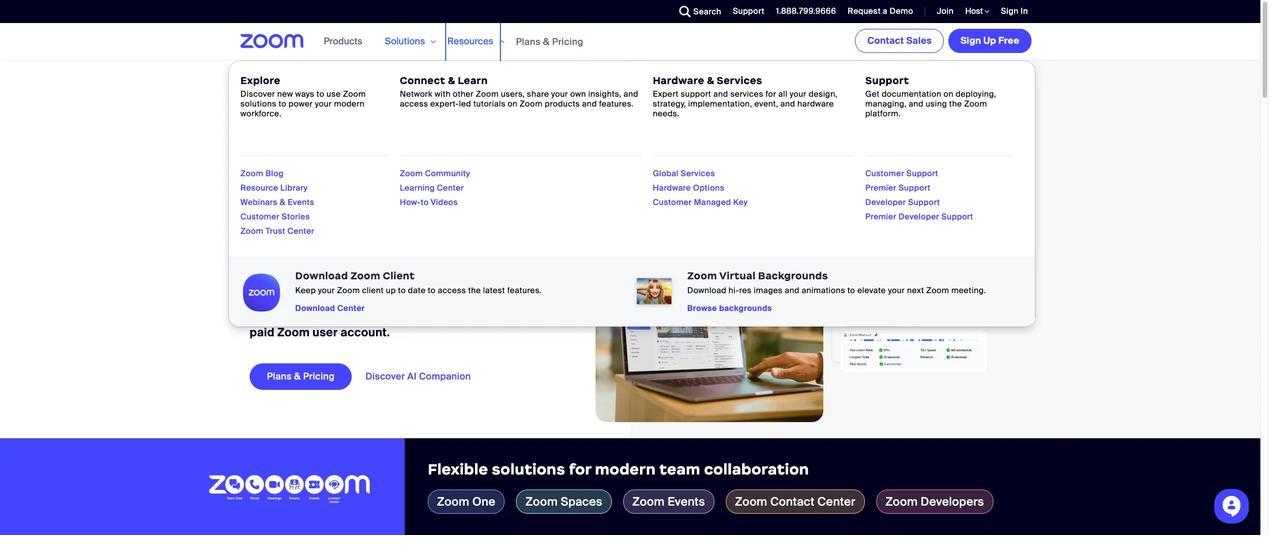 Task type: vqa. For each thing, say whether or not it's contained in the screenshot.
SEARCH BY NAME OR EMAIL,SEARCH BY NAME OR EMAIL text field
no



Task type: locate. For each thing, give the bounding box(es) containing it.
solutions button
[[385, 23, 436, 60]]

download inside download zoom client keep your zoom client up to date to access the latest features.
[[295, 270, 348, 283]]

1 vertical spatial modern
[[595, 461, 656, 479]]

empowers
[[250, 309, 308, 324]]

1 vertical spatial customer
[[653, 197, 692, 208]]

your down assistant
[[533, 309, 558, 324]]

1 vertical spatial the
[[468, 286, 481, 296]]

sign left the up at the right top
[[961, 35, 982, 47]]

on
[[944, 89, 954, 99], [508, 99, 518, 109]]

1 horizontal spatial customer
[[653, 197, 692, 208]]

contact down a
[[868, 35, 904, 47]]

product information navigation
[[228, 23, 1037, 328]]

developer down premier support 'link'
[[866, 197, 906, 208]]

zoom inside zoom ai companion is your trusted digital assistant that empowers you.
[[250, 293, 282, 308]]

on left deploying,
[[944, 89, 954, 99]]

0 horizontal spatial events
[[288, 197, 314, 208]]

discover ai companion link
[[366, 364, 488, 391]]

modern
[[334, 99, 365, 109], [595, 461, 656, 479]]

features. right latest
[[507, 286, 542, 296]]

your inside zoom ai companion is your trusted digital assistant that empowers you.
[[379, 293, 402, 308]]

plans & pricing up share
[[516, 35, 584, 48]]

1 vertical spatial with
[[507, 309, 531, 324]]

1 premier from the top
[[866, 183, 897, 193]]

flexible solutions for modern team collaboration
[[428, 461, 809, 479]]

pricing
[[552, 35, 584, 48], [303, 371, 335, 383]]

1 vertical spatial discover
[[366, 371, 405, 383]]

sign left in
[[1001, 6, 1019, 16]]

zoom down flexible solutions for modern team collaboration
[[633, 495, 665, 510]]

modern down needs
[[334, 99, 365, 109]]

that inside ai that makes you more
[[300, 133, 388, 183]]

and down backgrounds
[[785, 286, 800, 296]]

images
[[754, 286, 783, 296]]

browse backgrounds link
[[688, 303, 772, 314]]

with inside included at no additional cost with your paid zoom user account.
[[507, 309, 531, 324]]

0 horizontal spatial features.
[[507, 286, 542, 296]]

0 vertical spatial companion
[[299, 293, 363, 308]]

and inside support get documentation on deploying, managing, and using the zoom platform.
[[909, 99, 924, 109]]

plans down "paid"
[[267, 371, 292, 383]]

1 horizontal spatial contact
[[868, 35, 904, 47]]

zoom down the empowers
[[277, 325, 310, 340]]

your inside explore discover new ways to use zoom solutions to power your modern workforce.
[[315, 99, 332, 109]]

and right "support"
[[714, 89, 728, 99]]

0 vertical spatial customer
[[866, 168, 905, 179]]

zoom interface icon image
[[639, 158, 867, 244], [832, 315, 987, 372]]

customer stories link
[[241, 212, 310, 222]]

customer up premier support 'link'
[[866, 168, 905, 179]]

0 horizontal spatial discover
[[241, 89, 275, 99]]

1 horizontal spatial modern
[[595, 461, 656, 479]]

contact inside tab
[[771, 495, 815, 510]]

your up 'at'
[[379, 293, 402, 308]]

0 horizontal spatial pricing
[[303, 371, 335, 383]]

2 vertical spatial customer
[[241, 212, 280, 222]]

sign inside sign up free button
[[961, 35, 982, 47]]

events inside the zoom blog resource library webinars & events customer stories zoom trust center
[[288, 197, 314, 208]]

access inside download zoom client keep your zoom client up to date to access the latest features.
[[438, 286, 466, 296]]

modern up "zoom events" tab at the bottom of the page
[[595, 461, 656, 479]]

solutions down the explore
[[241, 99, 277, 109]]

with down the right icon on the top
[[435, 89, 451, 99]]

0 horizontal spatial with
[[435, 89, 451, 99]]

needs.
[[653, 109, 680, 119]]

client
[[362, 286, 384, 296]]

premier
[[866, 183, 897, 193], [866, 212, 897, 222]]

the
[[950, 99, 962, 109], [468, 286, 481, 296]]

1 horizontal spatial that
[[538, 293, 559, 308]]

0 horizontal spatial the
[[468, 286, 481, 296]]

1 horizontal spatial services
[[717, 74, 763, 87]]

zoom community learning center how-to videos
[[400, 168, 470, 208]]

1.888.799.9666
[[776, 6, 837, 16]]

0 horizontal spatial on
[[508, 99, 518, 109]]

zoom contact center
[[735, 495, 856, 510]]

contact sales link
[[856, 29, 944, 53]]

0 vertical spatial that
[[300, 133, 388, 183]]

zoom left client
[[337, 286, 360, 296]]

0 vertical spatial services
[[717, 74, 763, 87]]

browse backgrounds
[[688, 303, 772, 314]]

modern inside explore discover new ways to use zoom solutions to power your modern workforce.
[[334, 99, 365, 109]]

hi-
[[729, 286, 739, 296]]

1 vertical spatial plans
[[267, 371, 292, 383]]

0 horizontal spatial sign
[[961, 35, 982, 47]]

expert-
[[430, 99, 459, 109]]

solutions up zoom spaces tab
[[492, 461, 565, 479]]

sales
[[907, 35, 932, 47]]

users,
[[501, 89, 525, 99]]

hardware down global
[[653, 183, 691, 193]]

1 vertical spatial companion
[[419, 371, 471, 383]]

& inside the zoom blog resource library webinars & events customer stories zoom trust center
[[280, 197, 286, 208]]

workforce.
[[241, 109, 281, 119]]

zoom blog link
[[241, 168, 284, 179]]

meetings navigation
[[853, 23, 1034, 55]]

developer down developer support link
[[899, 212, 940, 222]]

services
[[731, 89, 764, 99]]

discover ai companion
[[366, 371, 471, 383]]

discover inside main content
[[366, 371, 405, 383]]

with inside the connect & learn network with other zoom users, share your own insights, and access expert-led tutorials on zoom products and features.
[[435, 89, 451, 99]]

on inside support get documentation on deploying, managing, and using the zoom platform.
[[944, 89, 954, 99]]

1 vertical spatial contact
[[771, 495, 815, 510]]

search
[[694, 6, 722, 17]]

0 vertical spatial pricing
[[552, 35, 584, 48]]

platform.
[[866, 109, 901, 119]]

0 horizontal spatial customer
[[241, 212, 280, 222]]

the left latest
[[468, 286, 481, 296]]

your right all
[[790, 89, 807, 99]]

1 horizontal spatial discover
[[366, 371, 405, 383]]

premier down customer support link
[[866, 183, 897, 193]]

on right tutorials
[[508, 99, 518, 109]]

0 horizontal spatial solutions
[[241, 99, 277, 109]]

and inside zoom virtual backgrounds download hi-res images and animations to elevate your next zoom meeting.
[[785, 286, 800, 296]]

plans & pricing inside main content
[[267, 371, 335, 383]]

access up additional
[[438, 286, 466, 296]]

0 horizontal spatial services
[[681, 168, 715, 179]]

hardware up the expert
[[653, 74, 705, 87]]

1 horizontal spatial for
[[766, 89, 777, 99]]

0 horizontal spatial companion
[[299, 293, 363, 308]]

zoom down needs
[[343, 89, 366, 99]]

request a demo link
[[839, 0, 917, 23], [848, 6, 914, 16]]

1 vertical spatial for
[[569, 461, 592, 479]]

1 vertical spatial sign
[[961, 35, 982, 47]]

0 horizontal spatial for
[[569, 461, 592, 479]]

paid
[[250, 325, 275, 340]]

zoom up learning
[[400, 168, 423, 179]]

elevate
[[858, 286, 886, 296]]

1 horizontal spatial the
[[950, 99, 962, 109]]

1 vertical spatial features.
[[507, 286, 542, 296]]

1 vertical spatial more
[[337, 177, 443, 228]]

zoom left developers
[[886, 495, 918, 510]]

right image
[[432, 76, 444, 86]]

your left next at right
[[888, 286, 905, 296]]

1 horizontal spatial with
[[507, 309, 531, 324]]

developer
[[866, 197, 906, 208], [899, 212, 940, 222]]

your right ways
[[315, 99, 332, 109]]

pricing down user
[[303, 371, 335, 383]]

deploying,
[[956, 89, 997, 99]]

customer down hardware options link
[[653, 197, 692, 208]]

for
[[766, 89, 777, 99], [569, 461, 592, 479]]

host
[[966, 6, 985, 16]]

that inside zoom ai companion is your trusted digital assistant that empowers you.
[[538, 293, 559, 308]]

features. inside download zoom client keep your zoom client up to date to access the latest features.
[[507, 286, 542, 296]]

0 vertical spatial the
[[950, 99, 962, 109]]

1 vertical spatial access
[[438, 286, 466, 296]]

main content
[[0, 23, 1261, 536]]

customer down webinars
[[241, 212, 280, 222]]

1 vertical spatial plans & pricing
[[267, 371, 335, 383]]

date
[[408, 286, 426, 296]]

download up 'browse'
[[688, 286, 727, 296]]

global services link
[[653, 168, 715, 179]]

services up hardware options link
[[681, 168, 715, 179]]

hardware
[[798, 99, 834, 109]]

plans up the connect & learn network with other zoom users, share your own insights, and access expert-led tutorials on zoom products and features.
[[516, 35, 541, 48]]

download down keep
[[295, 303, 335, 314]]

customer inside global services hardware options customer managed key
[[653, 197, 692, 208]]

connect
[[400, 74, 446, 87]]

connect & learn network with other zoom users, share your own insights, and access expert-led tutorials on zoom products and features.
[[400, 74, 639, 109]]

1 horizontal spatial companion
[[419, 371, 471, 383]]

discover down account.
[[366, 371, 405, 383]]

0 vertical spatial events
[[288, 197, 314, 208]]

zoom inside the zoom community learning center how-to videos
[[400, 168, 423, 179]]

0 horizontal spatial plans & pricing
[[267, 371, 335, 383]]

your inside hardware & services expert support and services for all your design, strategy, implementation, event, and hardware needs.
[[790, 89, 807, 99]]

learn up the network
[[387, 75, 409, 86]]

products
[[545, 99, 580, 109]]

customer managed key link
[[653, 197, 748, 208]]

and left using
[[909, 99, 924, 109]]

user
[[313, 325, 338, 340]]

pricing inside product information navigation
[[552, 35, 584, 48]]

expert
[[653, 89, 679, 99]]

for up spaces
[[569, 461, 592, 479]]

0 horizontal spatial plans
[[267, 371, 292, 383]]

zoom up 'browse'
[[688, 270, 717, 283]]

ai
[[268, 75, 276, 85], [250, 133, 290, 183], [285, 293, 296, 308], [408, 371, 417, 383]]

events up the 'stories'
[[288, 197, 314, 208]]

0 vertical spatial plans & pricing
[[516, 35, 584, 48]]

events
[[288, 197, 314, 208], [668, 495, 705, 510]]

zoom one tab
[[428, 490, 505, 514]]

1 vertical spatial download
[[688, 286, 727, 296]]

discover down the explore
[[241, 89, 275, 99]]

1 vertical spatial pricing
[[303, 371, 335, 383]]

1 vertical spatial that
[[538, 293, 559, 308]]

1 horizontal spatial features.
[[599, 99, 634, 109]]

1 vertical spatial developer
[[899, 212, 940, 222]]

1 horizontal spatial access
[[438, 286, 466, 296]]

0 vertical spatial solutions
[[241, 99, 277, 109]]

your up 'download center' link
[[318, 286, 335, 296]]

1 horizontal spatial pricing
[[552, 35, 584, 48]]

0 vertical spatial access
[[400, 99, 428, 109]]

to left elevate
[[848, 286, 856, 296]]

companion inside zoom ai companion is your trusted digital assistant that empowers you.
[[299, 293, 363, 308]]

learn up other
[[458, 74, 488, 87]]

0 vertical spatial download
[[295, 270, 348, 283]]

to left the use
[[317, 89, 325, 99]]

animations
[[802, 286, 846, 296]]

0 horizontal spatial that
[[300, 133, 388, 183]]

premier support link
[[866, 183, 931, 193]]

1 horizontal spatial events
[[668, 495, 705, 510]]

plans & pricing inside product information navigation
[[516, 35, 584, 48]]

with
[[435, 89, 451, 99], [507, 309, 531, 324]]

services up services
[[717, 74, 763, 87]]

1 vertical spatial services
[[681, 168, 715, 179]]

1 vertical spatial events
[[668, 495, 705, 510]]

2 hardware from the top
[[653, 183, 691, 193]]

1 horizontal spatial plans
[[516, 35, 541, 48]]

collaboration
[[704, 461, 809, 479]]

0 vertical spatial sign
[[1001, 6, 1019, 16]]

1 horizontal spatial sign
[[1001, 6, 1019, 16]]

1 horizontal spatial on
[[944, 89, 954, 99]]

contact down the collaboration
[[771, 495, 815, 510]]

with down assistant
[[507, 309, 531, 324]]

0 vertical spatial for
[[766, 89, 777, 99]]

your inside included at no additional cost with your paid zoom user account.
[[533, 309, 558, 324]]

more inside ai that makes you more
[[337, 177, 443, 228]]

zoom events
[[633, 495, 705, 510]]

zoom right using
[[965, 99, 987, 109]]

2 horizontal spatial customer
[[866, 168, 905, 179]]

download up keep
[[295, 270, 348, 283]]

your inside download zoom client keep your zoom client up to date to access the latest features.
[[318, 286, 335, 296]]

blog
[[266, 168, 284, 179]]

2 vertical spatial download
[[295, 303, 335, 314]]

0 vertical spatial modern
[[334, 99, 365, 109]]

customer support premier support developer support premier developer support
[[866, 168, 974, 222]]

pricing up own
[[552, 35, 584, 48]]

1 vertical spatial hardware
[[653, 183, 691, 193]]

center
[[437, 183, 464, 193], [288, 226, 315, 236], [337, 303, 365, 314], [818, 495, 856, 510]]

0 vertical spatial hardware
[[653, 74, 705, 87]]

library
[[281, 183, 308, 193]]

for left all
[[766, 89, 777, 99]]

1.888.799.9666 button
[[768, 0, 839, 23], [776, 6, 837, 16]]

solutions
[[385, 35, 425, 47]]

team
[[660, 461, 701, 479]]

global
[[653, 168, 679, 179]]

0 vertical spatial contact
[[868, 35, 904, 47]]

premier down developer support link
[[866, 212, 897, 222]]

tutorials
[[474, 99, 506, 109]]

your left own
[[551, 89, 568, 99]]

to left the power
[[279, 99, 287, 109]]

to right date
[[428, 286, 436, 296]]

strategy,
[[653, 99, 686, 109]]

banner
[[227, 23, 1037, 328]]

& inside hardware & services expert support and services for all your design, strategy, implementation, event, and hardware needs.
[[707, 74, 714, 87]]

plans & pricing down user
[[267, 371, 335, 383]]

1 horizontal spatial solutions
[[492, 461, 565, 479]]

1 hardware from the top
[[653, 74, 705, 87]]

companion for zoom
[[299, 293, 363, 308]]

support
[[733, 6, 765, 16], [866, 74, 909, 87], [907, 168, 939, 179], [899, 183, 931, 193], [908, 197, 940, 208], [942, 212, 974, 222]]

cost
[[479, 309, 504, 324]]

download for zoom
[[295, 270, 348, 283]]

0 horizontal spatial modern
[[334, 99, 365, 109]]

1 horizontal spatial plans & pricing
[[516, 35, 584, 48]]

0 horizontal spatial access
[[400, 99, 428, 109]]

0 vertical spatial discover
[[241, 89, 275, 99]]

1 vertical spatial premier
[[866, 212, 897, 222]]

hardware inside hardware & services expert support and services for all your design, strategy, implementation, event, and hardware needs.
[[653, 74, 705, 87]]

0 vertical spatial with
[[435, 89, 451, 99]]

access down learn more
[[400, 99, 428, 109]]

learn
[[458, 74, 488, 87], [387, 75, 409, 86]]

zoom left one
[[437, 495, 470, 510]]

to
[[299, 75, 307, 85], [317, 89, 325, 99], [279, 99, 287, 109], [421, 197, 429, 208], [398, 286, 406, 296], [428, 286, 436, 296], [848, 286, 856, 296]]

0 vertical spatial plans
[[516, 35, 541, 48]]

events down team
[[668, 495, 705, 510]]

0 horizontal spatial contact
[[771, 495, 815, 510]]

plans inside product information navigation
[[516, 35, 541, 48]]

zoom up the empowers
[[250, 293, 282, 308]]

your inside zoom virtual backgrounds download hi-res images and animations to elevate your next zoom meeting.
[[888, 286, 905, 296]]

the right using
[[950, 99, 962, 109]]

2 premier from the top
[[866, 212, 897, 222]]

learning
[[400, 183, 435, 193]]

zoom inside included at no additional cost with your paid zoom user account.
[[277, 325, 310, 340]]

zoom inside tab
[[437, 495, 470, 510]]

assistant
[[485, 293, 535, 308]]

1 horizontal spatial learn
[[458, 74, 488, 87]]

host button
[[966, 6, 990, 17]]

features. right own
[[599, 99, 634, 109]]

0 vertical spatial premier
[[866, 183, 897, 193]]

solutions
[[241, 99, 277, 109], [492, 461, 565, 479]]

to down the learning center link
[[421, 197, 429, 208]]

0 vertical spatial features.
[[599, 99, 634, 109]]

banner containing explore
[[227, 23, 1037, 328]]



Task type: describe. For each thing, give the bounding box(es) containing it.
the inside download zoom client keep your zoom client up to date to access the latest features.
[[468, 286, 481, 296]]

download for center
[[295, 303, 335, 314]]

sign in
[[1001, 6, 1028, 16]]

join link up meetings navigation
[[937, 6, 954, 16]]

documentation
[[882, 89, 942, 99]]

events inside tab
[[668, 495, 705, 510]]

led
[[459, 99, 471, 109]]

contact inside meetings navigation
[[868, 35, 904, 47]]

developer support link
[[866, 197, 940, 208]]

to inside zoom virtual backgrounds download hi-res images and animations to elevate your next zoom meeting.
[[848, 286, 856, 296]]

& inside the connect & learn network with other zoom users, share your own insights, and access expert-led tutorials on zoom products and features.
[[448, 74, 455, 87]]

1 vertical spatial zoom interface icon image
[[832, 315, 987, 372]]

digital
[[448, 293, 482, 308]]

request a demo
[[848, 6, 914, 16]]

support get documentation on deploying, managing, and using the zoom platform.
[[866, 74, 997, 119]]

to inside the zoom community learning center how-to videos
[[421, 197, 429, 208]]

zoom down the collaboration
[[735, 495, 768, 510]]

trusted
[[405, 293, 445, 308]]

zoom contact center tab
[[726, 490, 865, 514]]

managed
[[694, 197, 731, 208]]

sign for sign up free
[[961, 35, 982, 47]]

discover inside explore discover new ways to use zoom solutions to power your modern workforce.
[[241, 89, 275, 99]]

ai inside ai that makes you more
[[250, 133, 290, 183]]

download zoom client image
[[241, 271, 284, 314]]

account.
[[341, 325, 390, 340]]

new
[[277, 89, 293, 99]]

0 vertical spatial more
[[411, 75, 432, 86]]

center inside the zoom community learning center how-to videos
[[437, 183, 464, 193]]

services inside hardware & services expert support and services for all your design, strategy, implementation, event, and hardware needs.
[[717, 74, 763, 87]]

and right insights,
[[624, 89, 639, 99]]

ai inside zoom ai companion is your trusted digital assistant that empowers you.
[[285, 293, 296, 308]]

zoom unified communication platform image
[[209, 476, 370, 506]]

res
[[739, 286, 752, 296]]

stories
[[282, 212, 310, 222]]

zoom logo image
[[241, 34, 304, 48]]

no
[[403, 309, 417, 324]]

sign for sign in
[[1001, 6, 1019, 16]]

latest
[[483, 286, 505, 296]]

global services hardware options customer managed key
[[653, 168, 748, 208]]

get
[[866, 89, 880, 99]]

all
[[779, 89, 788, 99]]

and right event,
[[781, 99, 796, 109]]

learn inside the connect & learn network with other zoom users, share your own insights, and access expert-led tutorials on zoom products and features.
[[458, 74, 488, 87]]

videos
[[431, 197, 458, 208]]

zoom virtual backgrounds image
[[633, 271, 676, 314]]

zoom spaces
[[526, 495, 603, 510]]

tools
[[278, 75, 297, 85]]

community
[[425, 168, 470, 179]]

for inside hardware & services expert support and services for all your design, strategy, implementation, event, and hardware needs.
[[766, 89, 777, 99]]

meeting.
[[952, 286, 986, 296]]

zoom one
[[437, 495, 496, 510]]

services inside global services hardware options customer managed key
[[681, 168, 715, 179]]

zoom inside support get documentation on deploying, managing, and using the zoom platform.
[[965, 99, 987, 109]]

event,
[[755, 99, 779, 109]]

next
[[907, 286, 924, 296]]

zoom up client
[[351, 270, 380, 283]]

network
[[400, 89, 433, 99]]

explore
[[241, 74, 281, 87]]

needs
[[338, 75, 363, 85]]

zoom blog resource library webinars & events customer stories zoom trust center
[[241, 168, 315, 236]]

to left fit
[[299, 75, 307, 85]]

your inside the connect & learn network with other zoom users, share your own insights, and access expert-led tutorials on zoom products and features.
[[551, 89, 568, 99]]

zoom inside explore discover new ways to use zoom solutions to power your modern workforce.
[[343, 89, 366, 99]]

flexible solutions for modern team collaboration tab list
[[428, 490, 1238, 514]]

join
[[937, 6, 954, 16]]

support inside support get documentation on deploying, managing, and using the zoom platform.
[[866, 74, 909, 87]]

center inside the zoom blog resource library webinars & events customer stories zoom trust center
[[288, 226, 315, 236]]

zoom right other
[[476, 89, 499, 99]]

modern inside main content
[[595, 461, 656, 479]]

zoom spaces tab
[[516, 490, 612, 514]]

search button
[[671, 0, 724, 23]]

products button
[[324, 23, 368, 60]]

is
[[366, 293, 376, 308]]

solutions inside explore discover new ways to use zoom solutions to power your modern workforce.
[[241, 99, 277, 109]]

demo
[[890, 6, 914, 16]]

customer inside customer support premier support developer support premier developer support
[[866, 168, 905, 179]]

own
[[570, 89, 586, 99]]

resources button
[[448, 23, 504, 60]]

other
[[453, 89, 474, 99]]

join link left host
[[929, 0, 957, 23]]

key
[[733, 197, 748, 208]]

hardware & services expert support and services for all your design, strategy, implementation, event, and hardware needs.
[[653, 74, 838, 119]]

implementation,
[[688, 99, 753, 109]]

learning center link
[[400, 183, 464, 193]]

one
[[472, 495, 496, 510]]

pricing inside main content
[[303, 371, 335, 383]]

zoom events tab
[[623, 490, 715, 514]]

how-
[[400, 197, 421, 208]]

hardware inside global services hardware options customer managed key
[[653, 183, 691, 193]]

support
[[681, 89, 712, 99]]

zoom community link
[[400, 168, 470, 179]]

zoom trust center link
[[241, 226, 315, 236]]

ai that makes you more
[[250, 133, 532, 228]]

a
[[883, 6, 888, 16]]

zoom inside tab
[[886, 495, 918, 510]]

up
[[984, 35, 997, 47]]

zoom ai companion is your trusted digital assistant that empowers you.
[[250, 293, 559, 324]]

access inside the connect & learn network with other zoom users, share your own insights, and access expert-led tutorials on zoom products and features.
[[400, 99, 428, 109]]

customer support link
[[866, 168, 939, 179]]

power
[[289, 99, 313, 109]]

zoom right next at right
[[927, 286, 950, 296]]

trust
[[266, 226, 285, 236]]

1 vertical spatial solutions
[[492, 461, 565, 479]]

backgrounds
[[758, 270, 828, 283]]

explore discover new ways to use zoom solutions to power your modern workforce.
[[241, 74, 366, 119]]

download zoom client keep your zoom client up to date to access the latest features.
[[295, 270, 542, 296]]

you
[[250, 177, 327, 228]]

main content containing ai that makes you more
[[0, 23, 1261, 536]]

center inside tab
[[818, 495, 856, 510]]

spaces
[[561, 495, 603, 510]]

sign up free button
[[949, 29, 1032, 53]]

resource library link
[[241, 183, 308, 193]]

how-to videos link
[[400, 197, 458, 208]]

customer inside the zoom blog resource library webinars & events customer stories zoom trust center
[[241, 212, 280, 222]]

download inside zoom virtual backgrounds download hi-res images and animations to elevate your next zoom meeting.
[[688, 286, 727, 296]]

0 vertical spatial developer
[[866, 197, 906, 208]]

additional
[[420, 309, 477, 324]]

ways
[[295, 89, 315, 99]]

you.
[[311, 309, 333, 324]]

ai tools to fit your needs
[[268, 75, 363, 85]]

your right fit
[[319, 75, 336, 85]]

developers
[[921, 495, 984, 510]]

the inside support get documentation on deploying, managing, and using the zoom platform.
[[950, 99, 962, 109]]

insights,
[[589, 89, 622, 99]]

zoom left trust
[[241, 226, 263, 236]]

using
[[926, 99, 947, 109]]

hardware options link
[[653, 183, 725, 193]]

and right products
[[582, 99, 597, 109]]

webinars
[[241, 197, 278, 208]]

for inside main content
[[569, 461, 592, 479]]

zoom left products
[[520, 99, 543, 109]]

0 vertical spatial zoom interface icon image
[[639, 158, 867, 244]]

virtual
[[720, 270, 756, 283]]

on inside the connect & learn network with other zoom users, share your own insights, and access expert-led tutorials on zoom products and features.
[[508, 99, 518, 109]]

zoom virtual backgrounds download hi-res images and animations to elevate your next zoom meeting.
[[688, 270, 986, 296]]

0 horizontal spatial learn
[[387, 75, 409, 86]]

zoom left spaces
[[526, 495, 558, 510]]

zoom developers tab
[[877, 490, 994, 514]]

features. inside the connect & learn network with other zoom users, share your own insights, and access expert-led tutorials on zoom products and features.
[[599, 99, 634, 109]]

makes
[[398, 133, 532, 183]]

sign up free
[[961, 35, 1020, 47]]

zoom up resource
[[241, 168, 263, 179]]

fit
[[309, 75, 317, 85]]

to right up
[[398, 286, 406, 296]]

companion for discover
[[419, 371, 471, 383]]

resources
[[448, 35, 494, 47]]



